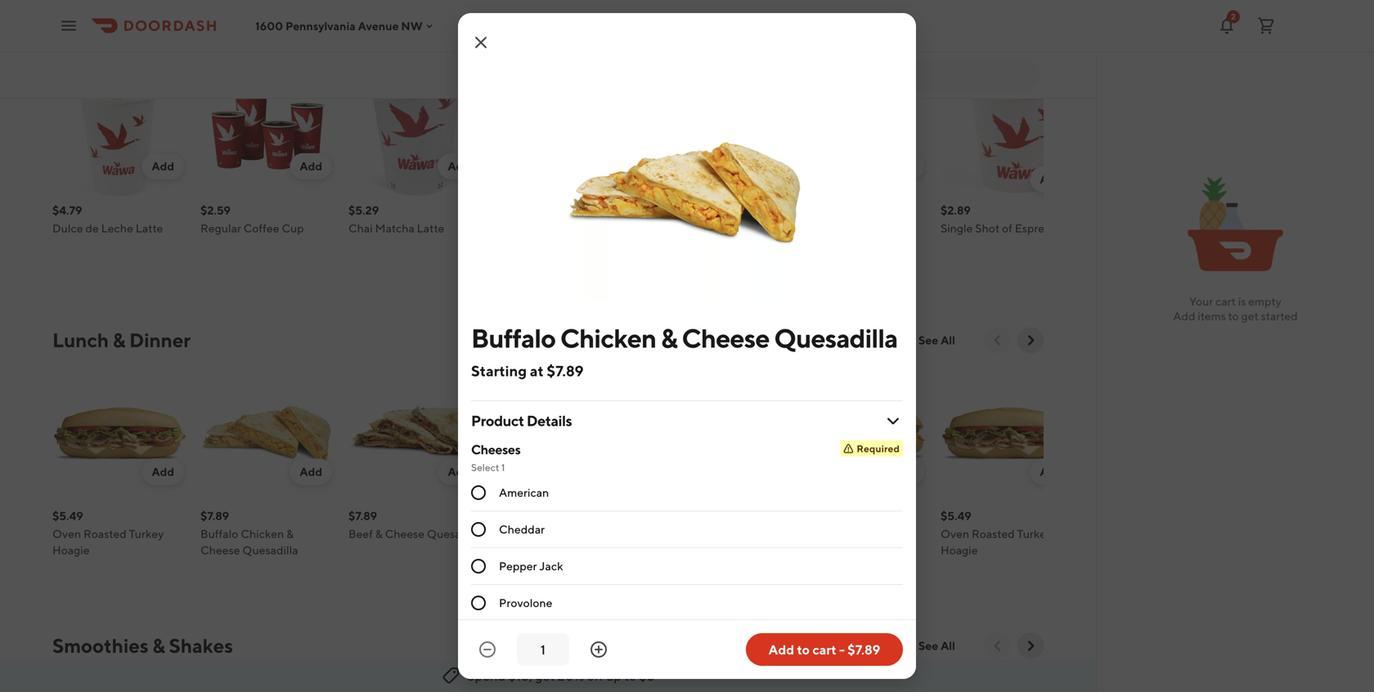 Task type: vqa. For each thing, say whether or not it's contained in the screenshot.
turkey
yes



Task type: locate. For each thing, give the bounding box(es) containing it.
0 vertical spatial previous button of carousel image
[[990, 333, 1006, 349]]

beef
[[348, 528, 373, 541]]

to right up
[[624, 669, 636, 684]]

2 matcha from the left
[[682, 222, 721, 235]]

2 see all link from the top
[[909, 328, 965, 354]]

1 matcha from the left
[[375, 222, 415, 235]]

0 vertical spatial see
[[918, 28, 938, 41]]

$5
[[639, 669, 655, 684]]

get
[[1241, 310, 1259, 323], [535, 669, 555, 684]]

buffalo chicken cheesesteak hoagie image
[[793, 367, 928, 502]]

2 oven from the left
[[941, 528, 969, 541]]

2 next button of carousel image from the top
[[1022, 638, 1039, 655]]

cheese inside $7.89 bbq chicken & cheese quesadilla
[[728, 528, 768, 541]]

chicken inside $5.69 buffalo chicken cheesesteak hoagie
[[833, 528, 876, 541]]

add button
[[142, 153, 184, 180], [142, 153, 184, 180], [290, 153, 332, 180], [290, 153, 332, 180], [438, 153, 480, 180], [438, 153, 480, 180], [586, 153, 628, 180], [586, 153, 628, 180], [734, 153, 776, 180], [734, 153, 776, 180], [1030, 166, 1072, 193], [1030, 166, 1072, 193], [142, 459, 184, 485], [142, 459, 184, 485], [290, 459, 332, 485], [290, 459, 332, 485], [438, 459, 480, 485], [438, 459, 480, 485], [1030, 459, 1072, 485], [1030, 459, 1072, 485]]

1 vertical spatial cart
[[813, 643, 837, 658]]

0 horizontal spatial oven
[[52, 528, 81, 541]]

to left -
[[797, 643, 810, 658]]

vanilla matcha latte image
[[645, 61, 780, 196]]

matcha left tea
[[815, 222, 854, 235]]

shot
[[975, 222, 1000, 235]]

previous button of carousel image for lunch & dinner
[[990, 333, 1006, 349]]

1 see all from the top
[[918, 28, 955, 41]]

matcha right chai at the top left of the page
[[375, 222, 415, 235]]

1 vertical spatial coffee
[[243, 222, 279, 235]]

oven
[[52, 528, 81, 541], [941, 528, 969, 541]]

hoagie
[[52, 544, 90, 557], [497, 544, 534, 557], [862, 544, 900, 557], [941, 544, 978, 557]]

0 horizontal spatial cart
[[813, 643, 837, 658]]

3 matcha from the left
[[815, 222, 854, 235]]

add inside "button"
[[769, 643, 794, 658]]

1 horizontal spatial coffee
[[243, 222, 279, 235]]

add to cart - $7.89 button
[[746, 634, 903, 667]]

1 $5.29 from the left
[[348, 204, 379, 217]]

cheese
[[682, 323, 770, 354], [385, 528, 425, 541], [728, 528, 768, 541], [200, 544, 240, 557]]

2 all from the top
[[941, 334, 955, 347]]

1 vertical spatial see
[[918, 334, 938, 347]]

1 oven from the left
[[52, 528, 81, 541]]

see for dinner
[[918, 334, 938, 347]]

1 all from the top
[[941, 28, 955, 41]]

2 horizontal spatial buffalo
[[793, 528, 831, 541]]

hot matcha tea image
[[793, 61, 928, 196]]

2 see all from the top
[[918, 334, 955, 347]]

1 vertical spatial see all link
[[909, 328, 965, 354]]

& inside $7.89 buffalo chicken & cheese quesadilla
[[286, 528, 294, 541]]

&
[[661, 323, 677, 354], [113, 329, 125, 352], [286, 528, 294, 541], [375, 528, 383, 541], [718, 528, 726, 541], [152, 635, 165, 658]]

2 vertical spatial see
[[918, 640, 938, 653]]

$15,
[[508, 669, 532, 684]]

0 vertical spatial see all link
[[909, 22, 965, 48]]

1 vertical spatial previous button of carousel image
[[990, 638, 1006, 655]]

pepper jack
[[499, 560, 563, 573]]

smoothies & shakes
[[52, 635, 233, 658]]

add
[[152, 160, 174, 173], [300, 160, 322, 173], [448, 160, 470, 173], [596, 160, 618, 173], [744, 160, 766, 173], [1040, 173, 1063, 186], [1173, 310, 1196, 323], [152, 465, 174, 479], [300, 465, 322, 479], [448, 465, 470, 479], [1040, 465, 1063, 479], [769, 643, 794, 658]]

$7.89 for $7.89 beef & cheese quesadilla
[[348, 510, 377, 523]]

0 horizontal spatial $5.49 oven roasted turkey hoagie
[[52, 510, 164, 557]]

caramel latte image
[[497, 61, 631, 196]]

2 vertical spatial all
[[941, 640, 955, 653]]

$7.89 inside $7.89 buffalo chicken & cheese quesadilla
[[200, 510, 229, 523]]

2 hoagie from the left
[[497, 544, 534, 557]]

2 previous button of carousel image from the top
[[990, 638, 1006, 655]]

Cheddar radio
[[471, 523, 486, 537]]

get down "is"
[[1241, 310, 1259, 323]]

1 roasted from the left
[[83, 528, 127, 541]]

to inside your cart is empty add items to get started
[[1228, 310, 1239, 323]]

1 horizontal spatial turkey
[[1017, 528, 1052, 541]]

1 vertical spatial next button of carousel image
[[1022, 638, 1039, 655]]

1 vertical spatial all
[[941, 334, 955, 347]]

close undefined image
[[471, 33, 491, 52]]

3 latte from the left
[[543, 222, 570, 235]]

1 horizontal spatial hot
[[793, 222, 812, 235]]

$7.89
[[547, 362, 584, 380], [200, 510, 229, 523], [348, 510, 377, 523], [645, 510, 673, 523], [848, 643, 880, 658]]

latte right caramel
[[543, 222, 570, 235]]

next button of carousel image
[[1022, 333, 1039, 349], [1022, 638, 1039, 655]]

starting at $7.89
[[471, 362, 584, 380]]

chicken inside $7.89 bbq chicken & cheese quesadilla
[[673, 528, 716, 541]]

espresso
[[1015, 222, 1061, 235]]

quesadilla
[[774, 323, 898, 354], [427, 528, 483, 541], [242, 544, 298, 557], [645, 544, 700, 557]]

1 horizontal spatial buffalo
[[471, 323, 556, 354]]

2 vertical spatial see all link
[[909, 634, 965, 660]]

nw
[[401, 19, 423, 33]]

Provolone radio
[[471, 596, 486, 611]]

0 horizontal spatial buffalo
[[200, 528, 238, 541]]

3 see all link from the top
[[909, 634, 965, 660]]

matcha right vanilla
[[682, 222, 721, 235]]

cheeses select 1
[[471, 442, 521, 474]]

to down "is"
[[1228, 310, 1239, 323]]

1 vertical spatial to
[[797, 643, 810, 658]]

oven roasted turkey hoagie image
[[52, 367, 187, 502], [941, 367, 1076, 502]]

0 vertical spatial get
[[1241, 310, 1259, 323]]

0 horizontal spatial roasted
[[83, 528, 127, 541]]

0 horizontal spatial to
[[624, 669, 636, 684]]

& inside $7.89 beef & cheese quesadilla
[[375, 528, 383, 541]]

coffee right open menu image
[[91, 23, 153, 46]]

all for lunch & dinner
[[941, 334, 955, 347]]

& inside lunch & dinner link
[[113, 329, 125, 352]]

0 vertical spatial to
[[1228, 310, 1239, 323]]

3 see from the top
[[918, 640, 938, 653]]

$5.29
[[348, 204, 379, 217], [645, 204, 675, 217], [793, 204, 823, 217]]

0 horizontal spatial oven roasted turkey hoagie image
[[52, 367, 187, 502]]

cart
[[1216, 295, 1236, 308], [813, 643, 837, 658]]

previous button of carousel image for smoothies & shakes
[[990, 638, 1006, 655]]

0 vertical spatial all
[[941, 28, 955, 41]]

get inside your cart is empty add items to get started
[[1241, 310, 1259, 323]]

2 latte from the left
[[417, 222, 444, 235]]

3 all from the top
[[941, 640, 955, 653]]

smoothies & shakes link
[[52, 634, 233, 660]]

2 vertical spatial see all
[[918, 640, 955, 653]]

all
[[941, 28, 955, 41], [941, 334, 955, 347], [941, 640, 955, 653]]

latte right leche at the left
[[136, 222, 163, 235]]

0 horizontal spatial $5.49
[[52, 510, 83, 523]]

custom
[[497, 528, 538, 541]]

1 horizontal spatial $5.49 oven roasted turkey hoagie
[[941, 510, 1052, 557]]

latte right vanilla
[[724, 222, 751, 235]]

single shot of espresso image
[[941, 61, 1076, 196]]

hot
[[52, 23, 87, 46], [793, 222, 812, 235]]

chicken
[[560, 323, 656, 354], [241, 528, 284, 541], [673, 528, 716, 541], [833, 528, 876, 541]]

buffalo chicken & cheese quesadilla image
[[200, 367, 335, 502]]

avenue
[[358, 19, 399, 33]]

20%
[[558, 669, 584, 684]]

0 vertical spatial next button of carousel image
[[1022, 333, 1039, 349]]

1 hoagie from the left
[[52, 544, 90, 557]]

$5.49 oven roasted turkey hoagie for second oven roasted turkey hoagie image
[[941, 510, 1052, 557]]

hoagie inside $9.19 custom double meat hoagie
[[497, 544, 534, 557]]

see all link for lunch & dinner
[[909, 328, 965, 354]]

$2.89
[[941, 204, 971, 217]]

3 $5.29 from the left
[[793, 204, 823, 217]]

1 $5.49 oven roasted turkey hoagie from the left
[[52, 510, 164, 557]]

1 horizontal spatial oven
[[941, 528, 969, 541]]

previous button of carousel image
[[990, 333, 1006, 349], [990, 638, 1006, 655]]

decrease quantity by 1 image
[[478, 640, 497, 660]]

$5.29 inside $5.29 hot matcha tea
[[793, 204, 823, 217]]

0 vertical spatial coffee
[[91, 23, 153, 46]]

1 horizontal spatial get
[[1241, 310, 1259, 323]]

3 see all from the top
[[918, 640, 955, 653]]

1 horizontal spatial matcha
[[682, 222, 721, 235]]

chicken inside $7.89 buffalo chicken & cheese quesadilla
[[241, 528, 284, 541]]

jack
[[539, 560, 563, 573]]

notification bell image
[[1217, 16, 1237, 36]]

double
[[540, 528, 578, 541]]

dulce
[[52, 222, 83, 235]]

lunch & dinner link
[[52, 328, 191, 354]]

$5.49 for second oven roasted turkey hoagie image
[[941, 510, 972, 523]]

$7.89 inside $7.89 beef & cheese quesadilla
[[348, 510, 377, 523]]

2 $5.49 from the left
[[941, 510, 972, 523]]

matcha inside $5.29 hot matcha tea
[[815, 222, 854, 235]]

quesadilla inside 'dialog'
[[774, 323, 898, 354]]

2 horizontal spatial matcha
[[815, 222, 854, 235]]

details
[[527, 412, 572, 430]]

1 see from the top
[[918, 28, 938, 41]]

get right $15,
[[535, 669, 555, 684]]

tea
[[856, 222, 875, 235]]

matcha
[[375, 222, 415, 235], [682, 222, 721, 235], [815, 222, 854, 235]]

1 vertical spatial hot
[[793, 222, 812, 235]]

cart left "is"
[[1216, 295, 1236, 308]]

add to cart - $7.89
[[769, 643, 880, 658]]

coffee left cup
[[243, 222, 279, 235]]

$5.29 for vanilla
[[645, 204, 675, 217]]

3 hoagie from the left
[[862, 544, 900, 557]]

latte right chai at the top left of the page
[[417, 222, 444, 235]]

0 vertical spatial cart
[[1216, 295, 1236, 308]]

cart left -
[[813, 643, 837, 658]]

cheeses
[[471, 442, 521, 458]]

0 vertical spatial see all
[[918, 28, 955, 41]]

4 latte from the left
[[724, 222, 751, 235]]

2 horizontal spatial $5.29
[[793, 204, 823, 217]]

turkey
[[129, 528, 164, 541], [1017, 528, 1052, 541]]

1 previous button of carousel image from the top
[[990, 333, 1006, 349]]

1 horizontal spatial to
[[797, 643, 810, 658]]

shakes
[[169, 635, 233, 658]]

$7.89 inside $7.89 bbq chicken & cheese quesadilla
[[645, 510, 673, 523]]

0 horizontal spatial coffee
[[91, 23, 153, 46]]

buffalo
[[471, 323, 556, 354], [200, 528, 238, 541], [793, 528, 831, 541]]

latte inside '$5.29 chai matcha latte'
[[417, 222, 444, 235]]

2 roasted from the left
[[972, 528, 1015, 541]]

coffee
[[91, 23, 153, 46], [243, 222, 279, 235]]

0 horizontal spatial matcha
[[375, 222, 415, 235]]

1 horizontal spatial $5.29
[[645, 204, 675, 217]]

0 horizontal spatial get
[[535, 669, 555, 684]]

American radio
[[471, 486, 486, 501]]

1 horizontal spatial roasted
[[972, 528, 1015, 541]]

$5.49
[[52, 510, 83, 523], [941, 510, 972, 523]]

select
[[471, 462, 499, 474]]

next button of carousel image for smoothies & shakes
[[1022, 638, 1039, 655]]

0 vertical spatial hot
[[52, 23, 87, 46]]

see
[[918, 28, 938, 41], [918, 334, 938, 347], [918, 640, 938, 653]]

1 vertical spatial get
[[535, 669, 555, 684]]

see all link
[[909, 22, 965, 48], [909, 328, 965, 354], [909, 634, 965, 660]]

coffee inside $2.59 regular coffee cup
[[243, 222, 279, 235]]

see all for lunch & dinner
[[918, 334, 955, 347]]

2 vertical spatial to
[[624, 669, 636, 684]]

2 see from the top
[[918, 334, 938, 347]]

buffalo inside $5.69 buffalo chicken cheesesteak hoagie
[[793, 528, 831, 541]]

2 $5.49 oven roasted turkey hoagie from the left
[[941, 510, 1052, 557]]

1 next button of carousel image from the top
[[1022, 333, 1039, 349]]

latte inside $5.29 vanilla matcha latte
[[724, 222, 751, 235]]

cup
[[282, 222, 304, 235]]

1 horizontal spatial cart
[[1216, 295, 1236, 308]]

$5.29 vanilla matcha latte
[[645, 204, 751, 235]]

0 horizontal spatial turkey
[[129, 528, 164, 541]]

2 $5.29 from the left
[[645, 204, 675, 217]]

$5.29 inside $5.29 vanilla matcha latte
[[645, 204, 675, 217]]

1 horizontal spatial $5.49
[[941, 510, 972, 523]]

regular
[[200, 222, 241, 235]]

matcha inside '$5.29 chai matcha latte'
[[375, 222, 415, 235]]

0 horizontal spatial $5.29
[[348, 204, 379, 217]]

see all
[[918, 28, 955, 41], [918, 334, 955, 347], [918, 640, 955, 653]]

2 horizontal spatial to
[[1228, 310, 1239, 323]]

increase quantity by 1 image
[[589, 640, 609, 660]]

roasted for second oven roasted turkey hoagie image from the right
[[83, 528, 127, 541]]

buffalo inside $7.89 buffalo chicken & cheese quesadilla
[[200, 528, 238, 541]]

matcha inside $5.29 vanilla matcha latte
[[682, 222, 721, 235]]

$9.19 custom double meat hoagie
[[497, 510, 608, 557]]

2 turkey from the left
[[1017, 528, 1052, 541]]

1 latte from the left
[[136, 222, 163, 235]]

1 horizontal spatial oven roasted turkey hoagie image
[[941, 367, 1076, 502]]

product
[[471, 412, 524, 430]]

items
[[1198, 310, 1226, 323]]

1 $5.49 from the left
[[52, 510, 83, 523]]

$5.29 inside '$5.29 chai matcha latte'
[[348, 204, 379, 217]]

cart inside "button"
[[813, 643, 837, 658]]

$2.59
[[200, 204, 231, 217]]

1 vertical spatial see all
[[918, 334, 955, 347]]



Task type: describe. For each thing, give the bounding box(es) containing it.
to inside "button"
[[797, 643, 810, 658]]

4 hoagie from the left
[[941, 544, 978, 557]]

& inside buffalo chicken & cheese quesadilla 'dialog'
[[661, 323, 677, 354]]

1 see all link from the top
[[909, 22, 965, 48]]

pennsylvania
[[285, 19, 356, 33]]

matcha for vanilla
[[682, 222, 721, 235]]

buffalo for $5.69 buffalo chicken cheesesteak hoagie
[[793, 528, 831, 541]]

add inside your cart is empty add items to get started
[[1173, 310, 1196, 323]]

chai matcha latte image
[[348, 61, 483, 196]]

buffalo chicken & cheese quesadilla
[[471, 323, 898, 354]]

custom double meat hoagie image
[[497, 367, 631, 502]]

hot coffee link
[[52, 22, 153, 48]]

bbq
[[645, 528, 670, 541]]

1600
[[255, 19, 283, 33]]

cheese inside $7.89 buffalo chicken & cheese quesadilla
[[200, 544, 240, 557]]

required
[[857, 443, 900, 455]]

buffalo chicken & cheese quesadilla dialog
[[458, 13, 916, 693]]

off
[[587, 669, 603, 684]]

dinner
[[129, 329, 191, 352]]

$2.89 single shot of espresso
[[941, 204, 1061, 235]]

1 oven roasted turkey hoagie image from the left
[[52, 367, 187, 502]]

& inside smoothies & shakes 'link'
[[152, 635, 165, 658]]

cheeses group
[[471, 441, 903, 622]]

$4.79
[[52, 204, 82, 217]]

dulce de leche latte image
[[52, 61, 187, 196]]

is
[[1238, 295, 1246, 308]]

$7.89 bbq chicken & cheese quesadilla
[[645, 510, 768, 557]]

spend
[[467, 669, 506, 684]]

single
[[941, 222, 973, 235]]

-
[[839, 643, 845, 658]]

2 oven roasted turkey hoagie image from the left
[[941, 367, 1076, 502]]

matcha for hot
[[815, 222, 854, 235]]

to for $5
[[624, 669, 636, 684]]

your cart is empty add items to get started
[[1173, 295, 1298, 323]]

cheesesteak
[[793, 544, 860, 557]]

oven for second oven roasted turkey hoagie image
[[941, 528, 969, 541]]

$9.19
[[497, 510, 525, 523]]

1600 pennsylvania avenue nw
[[255, 19, 423, 33]]

pepper
[[499, 560, 537, 573]]

next button of carousel image for lunch & dinner
[[1022, 333, 1039, 349]]

matcha for chai
[[375, 222, 415, 235]]

cheese inside $7.89 beef & cheese quesadilla
[[385, 528, 425, 541]]

empty
[[1248, 295, 1282, 308]]

hot inside $5.29 hot matcha tea
[[793, 222, 812, 235]]

$7.89 inside "button"
[[848, 643, 880, 658]]

lunch
[[52, 329, 109, 352]]

Pepper Jack radio
[[471, 559, 486, 574]]

Search Wawa search field
[[792, 66, 1027, 84]]

buffalo inside 'dialog'
[[471, 323, 556, 354]]

Current quantity is 1 number field
[[527, 641, 559, 659]]

quesadilla inside $7.89 buffalo chicken & cheese quesadilla
[[242, 544, 298, 557]]

$7.89 buffalo chicken & cheese quesadilla
[[200, 510, 298, 557]]

see all link for smoothies & shakes
[[909, 634, 965, 660]]

lunch & dinner
[[52, 329, 191, 352]]

hoagie inside $5.69 buffalo chicken cheesesteak hoagie
[[862, 544, 900, 557]]

open menu image
[[59, 16, 79, 36]]

chicken for $7.89 buffalo chicken & cheese quesadilla
[[241, 528, 284, 541]]

meat
[[581, 528, 608, 541]]

at
[[530, 362, 544, 380]]

beef & cheese quesadilla image
[[348, 367, 483, 502]]

de
[[85, 222, 99, 235]]

$7.89 for $7.89 buffalo chicken & cheese quesadilla
[[200, 510, 229, 523]]

caramel latte
[[497, 222, 570, 235]]

your
[[1189, 295, 1213, 308]]

provolone
[[499, 597, 553, 610]]

$5.49 oven roasted turkey hoagie for second oven roasted turkey hoagie image from the right
[[52, 510, 164, 557]]

bbq chicken & cheese quesadilla image
[[645, 367, 780, 502]]

caramel
[[497, 222, 540, 235]]

1
[[501, 462, 505, 474]]

1600 pennsylvania avenue nw button
[[255, 19, 436, 33]]

chai
[[348, 222, 373, 235]]

american
[[499, 486, 549, 500]]

chicken for $5.69 buffalo chicken cheesesteak hoagie
[[833, 528, 876, 541]]

regular coffee cup image
[[200, 61, 335, 196]]

0 items, open order cart image
[[1256, 16, 1276, 36]]

$5.49 for second oven roasted turkey hoagie image from the right
[[52, 510, 83, 523]]

chicken inside 'dialog'
[[560, 323, 656, 354]]

0 horizontal spatial hot
[[52, 23, 87, 46]]

see all for smoothies & shakes
[[918, 640, 955, 653]]

$5.29 for chai
[[348, 204, 379, 217]]

$4.79 dulce de leche latte
[[52, 204, 163, 235]]

cart inside your cart is empty add items to get started
[[1216, 295, 1236, 308]]

$5.29 for hot
[[793, 204, 823, 217]]

$5.29 hot matcha tea
[[793, 204, 875, 235]]

smoothies
[[52, 635, 148, 658]]

$5.29 chai matcha latte
[[348, 204, 444, 235]]

$2.59 regular coffee cup
[[200, 204, 304, 235]]

$7.89 beef & cheese quesadilla
[[348, 510, 483, 541]]

vanilla
[[645, 222, 680, 235]]

started
[[1261, 310, 1298, 323]]

roasted for second oven roasted turkey hoagie image
[[972, 528, 1015, 541]]

buffalo for $7.89 buffalo chicken & cheese quesadilla
[[200, 528, 238, 541]]

hot coffee
[[52, 23, 153, 46]]

latte inside $4.79 dulce de leche latte
[[136, 222, 163, 235]]

$5.69 buffalo chicken cheesesteak hoagie
[[793, 510, 900, 557]]

oven for second oven roasted turkey hoagie image from the right
[[52, 528, 81, 541]]

chicken for $7.89 bbq chicken & cheese quesadilla
[[673, 528, 716, 541]]

of
[[1002, 222, 1013, 235]]

quesadilla inside $7.89 bbq chicken & cheese quesadilla
[[645, 544, 700, 557]]

to for get
[[1228, 310, 1239, 323]]

1 turkey from the left
[[129, 528, 164, 541]]

$7.89 for $7.89 bbq chicken & cheese quesadilla
[[645, 510, 673, 523]]

all for smoothies & shakes
[[941, 640, 955, 653]]

spend $15, get 20% off up to $5
[[467, 669, 655, 684]]

cheddar
[[499, 523, 545, 537]]

leche
[[101, 222, 133, 235]]

product details
[[471, 412, 572, 430]]

starting
[[471, 362, 527, 380]]

quesadilla inside $7.89 beef & cheese quesadilla
[[427, 528, 483, 541]]

2
[[1231, 12, 1236, 21]]

cheese inside 'dialog'
[[682, 323, 770, 354]]

& inside $7.89 bbq chicken & cheese quesadilla
[[718, 528, 726, 541]]

product details button
[[471, 402, 903, 441]]

$5.69
[[793, 510, 824, 523]]

up
[[606, 669, 622, 684]]

see for shakes
[[918, 640, 938, 653]]



